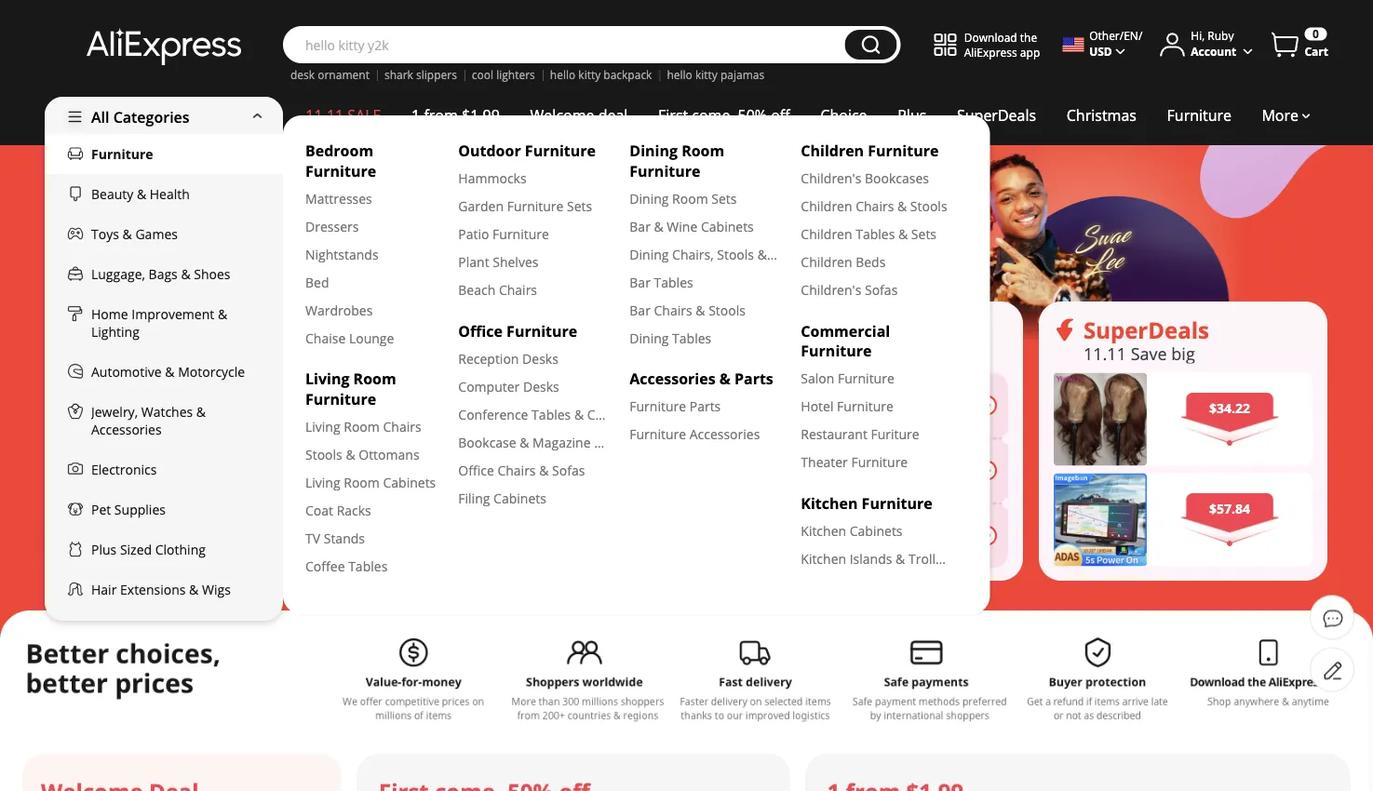 Task type: locate. For each thing, give the bounding box(es) containing it.
living down chaise
[[305, 369, 350, 389]]

tables up children beds link
[[856, 225, 895, 243]]

1 vertical spatial orders
[[761, 540, 801, 557]]

kitty left pajamas
[[696, 67, 718, 82]]

room down lounge
[[353, 369, 396, 389]]

parts up furniture parts link
[[735, 369, 774, 389]]

tables up bookcase & magazine racks link
[[532, 406, 571, 423]]

children's inside children furniture children's bookcases
[[801, 169, 862, 187]]

living up coat at the bottom of page
[[305, 474, 340, 491]]

accessories
[[630, 369, 716, 389], [91, 421, 162, 439], [690, 426, 760, 443]]

sets up children beds link
[[911, 225, 937, 243]]

0 vertical spatial office
[[458, 321, 503, 341]]

living room furniture living room chairs
[[305, 369, 421, 435]]

tables down bar chairs & stools in the top of the page
[[672, 329, 712, 347]]

room
[[682, 141, 725, 161], [672, 189, 708, 207], [353, 369, 396, 389], [344, 418, 380, 435], [344, 474, 380, 491]]

chairs up filing cabinets
[[498, 461, 536, 479]]

cabinets up kitchen islands & trolleys
[[850, 522, 903, 540]]

0 vertical spatial product image image
[[1054, 373, 1147, 466]]

& inside toys & games link
[[123, 225, 132, 243]]

watches
[[141, 403, 193, 421]]

0 vertical spatial children's
[[801, 169, 862, 187]]

None button
[[845, 30, 897, 60]]

1 office from the top
[[458, 321, 503, 341]]

nov
[[267, 192, 308, 222]]

office up filing
[[458, 461, 494, 479]]

bar left wine at the top of the page
[[630, 217, 651, 235]]

tables for dining
[[672, 329, 712, 347]]

1 desks from the top
[[522, 350, 559, 367]]

kitchen
[[801, 493, 858, 513], [801, 522, 847, 540], [801, 550, 847, 568]]

chaise
[[305, 329, 346, 347]]

superdeals down aliexpress
[[957, 105, 1037, 125]]

(
[[45, 428, 49, 448]]

over for $15 off
[[804, 409, 831, 427]]

sofas down children beds link
[[865, 281, 898, 299]]

sets inside dining room furniture dining room sets
[[712, 189, 737, 207]]

first come, 50% off link
[[643, 97, 805, 134]]

hi,
[[1191, 28, 1205, 43]]

over for $60 off
[[804, 540, 831, 557]]

hello for hello kitty backpack
[[550, 67, 576, 82]]

0 horizontal spatial racks
[[337, 501, 371, 519]]

kitchen up $60 off orders over $300
[[801, 493, 858, 513]]

office up the reception
[[458, 321, 503, 341]]

motorcycle
[[178, 363, 245, 381]]

0 horizontal spatial superdeals
[[957, 105, 1037, 125]]

& right watches on the left bottom of the page
[[196, 403, 206, 421]]

computer desks link
[[458, 378, 607, 395]]

bar tables link
[[630, 273, 779, 291]]

0 vertical spatial desks
[[522, 350, 559, 367]]

bar up bar chairs & stools in the top of the page
[[630, 273, 651, 291]]

office for furniture
[[458, 321, 503, 341]]

over inside $15 off orders over $100
[[804, 409, 831, 427]]

0 horizontal spatial parts
[[690, 398, 721, 415]]

parts up 'furniture accessories' link
[[690, 398, 721, 415]]

3 children from the top
[[801, 225, 853, 243]]

1 children's from the top
[[801, 169, 862, 187]]

furniture link down categories
[[45, 134, 283, 174]]

room down come, on the top
[[682, 141, 725, 161]]

cabinets down ottomans on the left bottom of page
[[383, 474, 436, 491]]

jewelry, watches & accessories link
[[45, 392, 283, 450]]

desk ornament link
[[291, 67, 370, 82]]

dining down first
[[630, 141, 678, 161]]

plant
[[458, 253, 489, 271]]

office chairs & sofas
[[458, 461, 585, 479]]

$34.22 link
[[1054, 373, 1313, 466]]

plus for plus
[[898, 105, 927, 125]]

furniture inside kitchen furniture kitchen cabinets
[[862, 493, 933, 513]]

all categories
[[91, 107, 190, 127]]

automotive & motorcycle link
[[45, 352, 283, 392]]

office for chairs
[[458, 461, 494, 479]]

0 vertical spatial racks
[[594, 433, 629, 451]]

the
[[1020, 29, 1037, 44]]

wardrobes link
[[305, 301, 436, 319]]

dining down bar chairs & stools in the top of the page
[[630, 329, 669, 347]]

& up children beds link
[[899, 225, 908, 243]]

furniture inside children furniture children's bookcases
[[868, 141, 939, 161]]

1 vertical spatial superdeals
[[1084, 315, 1210, 345]]

0 horizontal spatial 11.11
[[306, 105, 344, 125]]

2 bar from the top
[[630, 273, 651, 291]]

2 vertical spatial bar
[[630, 301, 651, 319]]

& left "wigs"
[[189, 581, 199, 599]]

1 vertical spatial plus
[[91, 541, 117, 559]]

other/ en /
[[1090, 28, 1143, 43]]

desks inside office furniture reception desks
[[522, 350, 559, 367]]

& down bookcases
[[898, 197, 907, 215]]

3 kitchen from the top
[[801, 550, 847, 568]]

code: down the 'furiture'
[[895, 462, 927, 479]]

stools & ottomans link
[[305, 446, 436, 463]]

mattresses link
[[305, 189, 436, 207]]

1 bar from the top
[[630, 217, 651, 235]]

dining tables link
[[630, 329, 779, 347]]

0 vertical spatial superdeals
[[957, 105, 1037, 125]]

1 over from the top
[[804, 409, 831, 427]]

garden furniture sets
[[458, 197, 592, 215]]

jewelry,
[[91, 403, 138, 421]]

code: up trolleys
[[895, 528, 927, 544]]

1 vertical spatial over
[[804, 540, 831, 557]]

plus left sized
[[91, 541, 117, 559]]

first
[[658, 105, 688, 125]]

4 children from the top
[[801, 253, 853, 271]]

electronics link
[[45, 450, 283, 490]]

off
[[771, 105, 790, 125], [169, 215, 292, 336], [798, 384, 823, 409], [798, 449, 823, 475], [798, 514, 823, 540]]

1 horizontal spatial kitty
[[696, 67, 718, 82]]

tables up bar chairs & stools in the top of the page
[[654, 273, 693, 291]]

children up children tables & sets
[[801, 197, 853, 215]]

chairs up children tables & sets link
[[856, 197, 894, 215]]

desks up computer desks "link"
[[522, 350, 559, 367]]

beach
[[458, 281, 496, 299]]

2 children from the top
[[801, 197, 853, 215]]

2 product image image from the top
[[1054, 473, 1147, 567]]

orders for $60
[[761, 540, 801, 557]]

bar down bar tables
[[630, 301, 651, 319]]

1 dining from the top
[[630, 141, 678, 161]]

& up office chairs & sofas
[[520, 433, 529, 451]]

children's down children beds
[[801, 281, 862, 299]]

2 horizontal spatial 11.11
[[1084, 342, 1127, 365]]

plant shelves link
[[458, 253, 607, 271]]

welcome deal
[[530, 105, 628, 125]]

hello for hello kitty pajamas
[[667, 67, 693, 82]]

slippers
[[416, 67, 457, 82]]

account
[[1191, 43, 1237, 59]]

chairs up ottomans on the left bottom of page
[[383, 418, 421, 435]]

2 hello from the left
[[667, 67, 693, 82]]

commercial
[[801, 321, 890, 341]]

room up stools & ottomans
[[344, 418, 380, 435]]

kitchen up $300
[[801, 522, 847, 540]]

chairs inside living room furniture living room chairs
[[383, 418, 421, 435]]

office
[[458, 321, 503, 341], [458, 461, 494, 479]]

over inside $60 off orders over $300
[[804, 540, 831, 557]]

1 horizontal spatial sets
[[712, 189, 737, 207]]

home
[[91, 305, 128, 323]]

& down 'bookcase & magazine racks' on the left bottom
[[539, 461, 549, 479]]

11.11 left save
[[1084, 342, 1127, 365]]

plus for plus sized clothing
[[91, 541, 117, 559]]

toys & games
[[91, 225, 178, 243]]

furniture link down the "account"
[[1152, 97, 1247, 134]]

11.11 up bedroom
[[306, 105, 344, 125]]

room for dining room furniture dining room sets
[[682, 141, 725, 161]]

hotel furniture
[[801, 398, 894, 415]]

0 vertical spatial kitchen
[[801, 493, 858, 513]]

beach chairs link
[[458, 281, 607, 299]]

furniture link
[[1152, 97, 1247, 134], [45, 134, 283, 174]]

superdeals right the icon
[[1084, 315, 1210, 345]]

2 kitty from the left
[[696, 67, 718, 82]]

living for cabinets
[[305, 474, 340, 491]]

all
[[91, 107, 109, 127]]

off inside $60 off orders over $300
[[798, 514, 823, 540]]

furiture
[[871, 426, 920, 443]]

off inside $15 off orders over $100
[[798, 384, 823, 409]]

& inside luggage, bags & shoes link
[[181, 265, 191, 283]]

1 vertical spatial code:
[[895, 528, 927, 544]]

living for furniture
[[305, 369, 350, 389]]

theater furniture
[[801, 453, 908, 471]]

$100
[[835, 409, 864, 427]]

off for $4 off
[[169, 215, 292, 336]]

salon furniture link
[[801, 370, 950, 387]]

17,
[[314, 192, 345, 222]]

room down stools & ottomans
[[344, 474, 380, 491]]

$30 off
[[761, 449, 823, 475]]

& inside home improvement & lighting
[[218, 305, 227, 323]]

1 orders from the top
[[761, 409, 801, 427]]

1 horizontal spatial furniture link
[[1152, 97, 1247, 134]]

kitchen left islands
[[801, 550, 847, 568]]

children up children's sofas
[[801, 253, 853, 271]]

christmas link
[[1052, 97, 1152, 134]]

product image image
[[1054, 373, 1147, 466], [1054, 473, 1147, 567]]

& down bar tables link
[[696, 301, 705, 319]]

& up 'living room cabinets'
[[346, 446, 355, 463]]

categories
[[113, 107, 190, 127]]

1 horizontal spatial superdeals
[[1084, 315, 1210, 345]]

coat racks
[[305, 501, 371, 519]]

tables down tv stands link
[[348, 557, 388, 575]]

off for $15 off orders over $100
[[798, 384, 823, 409]]

icon image
[[1054, 319, 1076, 341]]

room for living room furniture living room chairs
[[353, 369, 396, 389]]

1 horizontal spatial hello
[[667, 67, 693, 82]]

dining up wine at the top of the page
[[630, 189, 669, 207]]

1 kitchen from the top
[[801, 493, 858, 513]]

children up children beds
[[801, 225, 853, 243]]

chairs,
[[672, 245, 714, 263]]

& down shoes
[[218, 305, 227, 323]]

hello up first
[[667, 67, 693, 82]]

1 horizontal spatial 11.11
[[779, 342, 822, 365]]

bags
[[149, 265, 178, 283]]

bar
[[630, 217, 651, 235], [630, 273, 651, 291], [630, 301, 651, 319]]

supplies
[[114, 501, 166, 519]]

2 code: from the top
[[895, 528, 927, 544]]

coupon bg image
[[750, 373, 1008, 568]]

office inside office furniture reception desks
[[458, 321, 503, 341]]

1 vertical spatial living
[[305, 418, 340, 435]]

& left wine at the top of the page
[[654, 217, 664, 235]]

2 over from the top
[[804, 540, 831, 557]]

& inside beauty & health 'link'
[[137, 185, 146, 203]]

0 vertical spatial sofas
[[865, 281, 898, 299]]

1 vertical spatial office
[[458, 461, 494, 479]]

download the aliexpress app
[[964, 29, 1040, 59]]

1 horizontal spatial plus
[[898, 105, 927, 125]]

1 vertical spatial sofas
[[552, 461, 585, 479]]

chairs up dining tables on the top of the page
[[654, 301, 692, 319]]

plus up children furniture children's bookcases
[[898, 105, 927, 125]]

0 horizontal spatial plus
[[91, 541, 117, 559]]

0 vertical spatial code:
[[895, 462, 927, 479]]

3 living from the top
[[305, 474, 340, 491]]

2 vertical spatial living
[[305, 474, 340, 491]]

tables for coffee
[[348, 557, 388, 575]]

over left $100
[[804, 409, 831, 427]]

shark slippers
[[384, 67, 457, 82]]

first come, 50% off
[[658, 105, 790, 125]]

living up stools & ottomans
[[305, 418, 340, 435]]

0 horizontal spatial kitty
[[579, 67, 601, 82]]

hammocks
[[458, 169, 527, 187]]

dining for room
[[630, 141, 678, 161]]

chairs up magazine on the left bottom
[[587, 406, 626, 423]]

& left health
[[137, 185, 146, 203]]

sets up bar & wine cabinets link
[[712, 189, 737, 207]]

dining up bar tables
[[630, 245, 669, 263]]

2 children's from the top
[[801, 281, 862, 299]]

0 vertical spatial parts
[[735, 369, 774, 389]]

1 vertical spatial product image image
[[1054, 473, 1147, 567]]

hello down hello kitty y2k text field
[[550, 67, 576, 82]]

bar for bar & wine cabinets
[[630, 217, 651, 235]]

children down the choice link
[[801, 141, 864, 161]]

bookcase & magazine racks link
[[458, 433, 629, 451]]

hair extensions & wigs
[[91, 581, 231, 599]]

children inside children furniture children's bookcases
[[801, 141, 864, 161]]

2 vertical spatial kitchen
[[801, 550, 847, 568]]

over left $300
[[804, 540, 831, 557]]

2 orders from the top
[[761, 540, 801, 557]]

computer
[[458, 378, 520, 395]]

orders left hotel
[[761, 409, 801, 427]]

theater furniture link
[[801, 453, 950, 471]]

children's up children chairs & stools
[[801, 169, 862, 187]]

1 vertical spatial bar
[[630, 273, 651, 291]]

dining room sets link
[[630, 189, 779, 207]]

1 vertical spatial kitchen
[[801, 522, 847, 540]]

kitty down hello kitty y2k text field
[[579, 67, 601, 82]]

0 horizontal spatial furniture link
[[45, 134, 283, 174]]

bar for bar chairs & stools
[[630, 301, 651, 319]]

kitchen for islands
[[801, 550, 847, 568]]

mattresses
[[305, 189, 372, 207]]

children for furniture
[[801, 141, 864, 161]]

beauty & health link
[[45, 174, 283, 214]]

0 vertical spatial living
[[305, 369, 350, 389]]

kitchen for furniture
[[801, 493, 858, 513]]

en
[[1124, 28, 1139, 43]]

ornament
[[318, 67, 370, 82]]

more
[[1262, 105, 1299, 125]]

product image image for $34.22
[[1054, 373, 1147, 466]]

chairs for children chairs & stools
[[856, 197, 894, 215]]

0 horizontal spatial hello
[[550, 67, 576, 82]]

0 vertical spatial plus
[[898, 105, 927, 125]]

children's sofas link
[[801, 281, 950, 299]]

stools
[[911, 197, 948, 215], [717, 245, 754, 263], [709, 301, 746, 319], [305, 446, 342, 463]]

desks up conference tables & chairs
[[523, 378, 559, 395]]

accessories inside the accessories & parts furniture parts
[[630, 369, 716, 389]]

pt
[[453, 192, 479, 222]]

0 vertical spatial orders
[[761, 409, 801, 427]]

chairs down shelves
[[499, 281, 537, 299]]

0 vertical spatial bar
[[630, 217, 651, 235]]

cabinets up 'dining chairs, stools & benches'
[[701, 217, 754, 235]]

3 bar from the top
[[630, 301, 651, 319]]

4 dining from the top
[[630, 329, 669, 347]]

2 office from the top
[[458, 461, 494, 479]]

furniture inside the accessories & parts furniture parts
[[630, 398, 686, 415]]

sets down hammocks link
[[567, 197, 592, 215]]

plus
[[898, 105, 927, 125], [91, 541, 117, 559]]

every
[[45, 322, 264, 430]]

racks right magazine on the left bottom
[[594, 433, 629, 451]]

reception
[[458, 350, 519, 367]]

& right bags
[[181, 265, 191, 283]]

0 vertical spatial over
[[804, 409, 831, 427]]

$4 off
[[45, 215, 292, 336]]

1 kitty from the left
[[579, 67, 601, 82]]

racks up stands
[[337, 501, 371, 519]]

1 product image image from the top
[[1054, 373, 1147, 466]]

1 vertical spatial children's
[[801, 281, 862, 299]]

1 living from the top
[[305, 369, 350, 389]]

hammocks link
[[458, 169, 607, 187]]

11.11 for 11.11 save big
[[1084, 342, 1127, 365]]

reception desks link
[[458, 350, 607, 367]]

11.11 save big
[[1084, 342, 1195, 365]]

1 children from the top
[[801, 141, 864, 161]]

orders inside $60 off orders over $300
[[761, 540, 801, 557]]

desk ornament
[[291, 67, 370, 82]]

cool lighters
[[472, 67, 535, 82]]

1 hello from the left
[[550, 67, 576, 82]]

orders inside $15 off orders over $100
[[761, 409, 801, 427]]

tables for conference
[[532, 406, 571, 423]]

accessories & parts furniture parts
[[630, 369, 774, 415]]

3 dining from the top
[[630, 245, 669, 263]]

sofas down magazine on the left bottom
[[552, 461, 585, 479]]

& up furniture parts link
[[720, 369, 731, 389]]

1 vertical spatial desks
[[523, 378, 559, 395]]

& right "toys"
[[123, 225, 132, 243]]

& up watches on the left bottom of the page
[[165, 363, 175, 381]]

1 horizontal spatial parts
[[735, 369, 774, 389]]

stools down bar tables link
[[709, 301, 746, 319]]

kitchen islands & trolleys
[[801, 550, 956, 568]]

11.11 up the salon
[[779, 342, 822, 365]]

orders left $300
[[761, 540, 801, 557]]



Task type: vqa. For each thing, say whether or not it's contained in the screenshot.
hello kitty backpack link at the left top of page
yes



Task type: describe. For each thing, give the bounding box(es) containing it.
0 horizontal spatial sofas
[[552, 461, 585, 479]]

orders for $15
[[761, 409, 801, 427]]

shoes
[[194, 265, 231, 283]]

children beds
[[801, 253, 886, 271]]

$34.22
[[1210, 399, 1251, 417]]

health
[[150, 185, 190, 203]]

beauty & health
[[91, 185, 190, 203]]

$60
[[761, 514, 793, 540]]

chairs for bar chairs & stools
[[654, 301, 692, 319]]

11.11 for 11.11 sale
[[306, 105, 344, 125]]

islands
[[850, 550, 893, 568]]

coupon
[[779, 315, 865, 345]]

stools up bar tables link
[[717, 245, 754, 263]]

outdoor
[[458, 141, 521, 161]]

$15
[[761, 384, 793, 409]]

tv stands
[[305, 529, 365, 547]]

deal
[[598, 105, 628, 125]]

conference
[[458, 406, 528, 423]]

cabinets down office chairs & sofas
[[494, 489, 546, 507]]

chairs for beach chairs
[[499, 281, 537, 299]]

1 vertical spatial parts
[[690, 398, 721, 415]]

backpack
[[604, 67, 652, 82]]

wardrobes
[[305, 301, 373, 319]]

2 horizontal spatial sets
[[911, 225, 937, 243]]

stools down bookcases
[[911, 197, 948, 215]]

luggage, bags & shoes
[[91, 265, 231, 283]]

accessories inside jewelry, watches & accessories
[[91, 421, 162, 439]]

/
[[1139, 28, 1143, 43]]

children for beds
[[801, 253, 853, 271]]

furniture inside living room furniture living room chairs
[[305, 389, 376, 409]]

shark
[[384, 67, 413, 82]]

1 code: from the top
[[895, 462, 927, 479]]

choice
[[821, 105, 867, 125]]

living room chairs link
[[305, 418, 436, 435]]

furniture parts link
[[630, 398, 779, 415]]

commercial furniture salon furniture
[[801, 321, 895, 387]]

11.11 sale
[[306, 105, 381, 125]]

hotel
[[801, 398, 834, 415]]

filing cabinets
[[458, 489, 546, 507]]

$15 off orders over $100
[[761, 384, 864, 427]]

0 horizontal spatial sets
[[567, 197, 592, 215]]

cool
[[472, 67, 494, 82]]

stools up living room cabinets link
[[305, 446, 342, 463]]

trolleys
[[909, 550, 956, 568]]

come,
[[692, 105, 734, 125]]

plant shelves
[[458, 253, 539, 271]]

coupon codes 11.11 top discounts
[[779, 315, 934, 365]]

kitty for backpack
[[579, 67, 601, 82]]

bar chairs & stools
[[630, 301, 746, 319]]

furniture inside outdoor furniture hammocks
[[525, 141, 596, 161]]

dining for chairs,
[[630, 245, 669, 263]]

kitty for pajamas
[[696, 67, 718, 82]]

conference tables & chairs
[[458, 406, 626, 423]]

hello kitty y2k text field
[[296, 35, 836, 54]]

home improvement & lighting link
[[45, 294, 283, 352]]

off for $60 off orders over $300
[[798, 514, 823, 540]]

children for chairs
[[801, 197, 853, 215]]

children for tables
[[801, 225, 853, 243]]

usd
[[1090, 43, 1113, 59]]

kitchen cabinets link
[[801, 522, 950, 540]]

stands
[[324, 529, 365, 547]]

furniture inside dining room furniture dining room sets
[[630, 161, 701, 181]]

lighters
[[497, 67, 535, 82]]

children's sofas
[[801, 281, 898, 299]]

children furniture children's bookcases
[[801, 141, 939, 187]]

2 desks from the top
[[523, 378, 559, 395]]

magazine
[[533, 433, 591, 451]]

chairs for office chairs & sofas
[[498, 461, 536, 479]]

beach chairs
[[458, 281, 537, 299]]

room for living room cabinets
[[344, 474, 380, 491]]

& inside the accessories & parts furniture parts
[[720, 369, 731, 389]]

tables for bar
[[654, 273, 693, 291]]

coffee tables link
[[305, 557, 436, 575]]

2 living from the top
[[305, 418, 340, 435]]

dining for tables
[[630, 329, 669, 347]]

ruby
[[1208, 28, 1234, 43]]

& inside automotive & motorcycle link
[[165, 363, 175, 381]]

hotel furniture link
[[801, 398, 950, 415]]

big
[[1172, 342, 1195, 365]]

& right islands
[[896, 550, 905, 568]]

bedroom
[[305, 141, 374, 161]]

bed link
[[305, 273, 436, 291]]

& left 'benches'
[[758, 245, 767, 263]]

bar & wine cabinets link
[[630, 217, 779, 235]]

tv
[[305, 529, 320, 547]]

$57.84 link
[[1054, 473, 1313, 567]]

cool lighters link
[[472, 67, 535, 82]]

cabinets inside kitchen furniture kitchen cabinets
[[850, 522, 903, 540]]

choice link
[[805, 97, 883, 134]]

& inside jewelry, watches & accessories
[[196, 403, 206, 421]]

restaurant furiture
[[801, 426, 920, 443]]

bar chairs & stools link
[[630, 301, 779, 319]]

off for $30 off
[[798, 449, 823, 475]]

1 vertical spatial racks
[[337, 501, 371, 519]]

office chairs & sofas link
[[458, 461, 607, 479]]

hello kitty backpack
[[550, 67, 652, 82]]

app
[[1020, 44, 1040, 59]]

patio furniture
[[458, 225, 549, 243]]

$30
[[761, 449, 793, 475]]

download
[[964, 29, 1017, 44]]

11.11 inside "coupon codes 11.11 top discounts"
[[779, 342, 822, 365]]

max
[[53, 428, 84, 448]]

1 horizontal spatial racks
[[594, 433, 629, 451]]

discounts
[[857, 342, 932, 365]]

automotive
[[91, 363, 162, 381]]

toys & games link
[[45, 214, 283, 254]]

furniture inside office furniture reception desks
[[507, 321, 578, 341]]

2 kitchen from the top
[[801, 522, 847, 540]]

product image image for $57.84
[[1054, 473, 1147, 567]]

bed
[[305, 273, 329, 291]]

theater
[[801, 453, 848, 471]]

restaurant
[[801, 426, 868, 443]]

filing cabinets link
[[458, 489, 607, 507]]

room up bar & wine cabinets
[[672, 189, 708, 207]]

order
[[146, 428, 186, 448]]

extensions
[[120, 581, 186, 599]]

jewelry, watches & accessories
[[91, 403, 206, 439]]

& up magazine on the left bottom
[[574, 406, 584, 423]]

& inside the hair extensions & wigs link
[[189, 581, 199, 599]]

codes
[[871, 315, 934, 345]]

bar for bar tables
[[630, 273, 651, 291]]

kitchen islands & trolleys link
[[801, 550, 956, 568]]

patio furniture link
[[458, 225, 607, 243]]

living room cabinets
[[305, 474, 436, 491]]

11:59
[[351, 192, 408, 222]]

1 horizontal spatial sofas
[[865, 281, 898, 299]]

2 dining from the top
[[630, 189, 669, 207]]

pet supplies link
[[45, 490, 283, 530]]

tables for children
[[856, 225, 895, 243]]

hi, ruby
[[1191, 28, 1234, 43]]

dining chairs, stools & benches link
[[630, 245, 822, 263]]

desk
[[291, 67, 315, 82]]

restaurant furiture link
[[801, 426, 950, 443]]

0
[[1313, 26, 1319, 41]]



